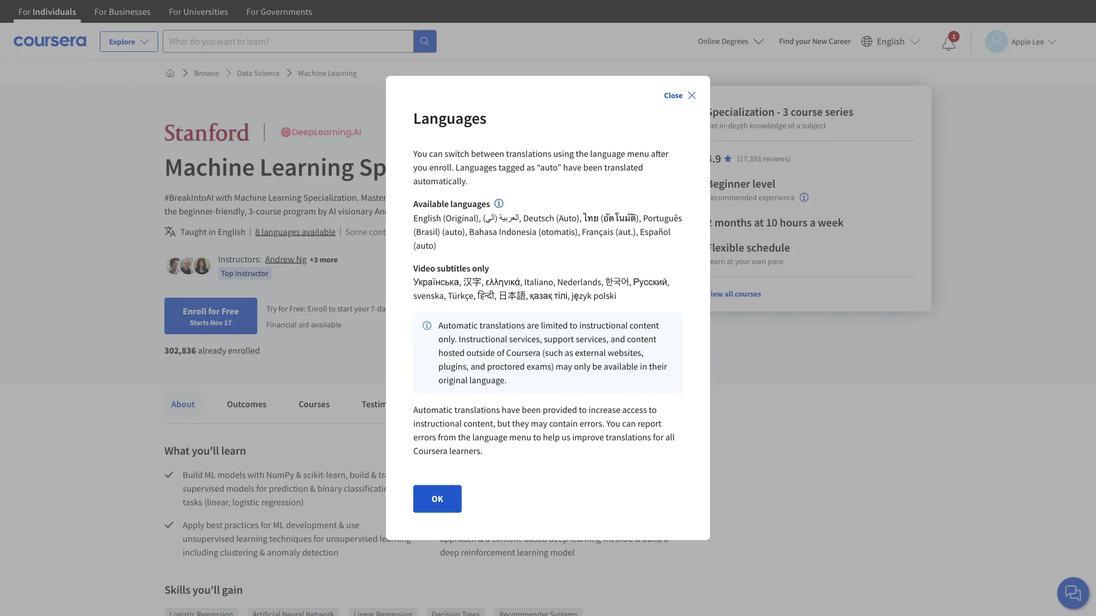 Task type: vqa. For each thing, say whether or not it's contained in the screenshot.
performance
no



Task type: describe. For each thing, give the bounding box(es) containing it.
best
[[206, 520, 223, 531]]

learn
[[707, 256, 725, 267]]

develop
[[501, 192, 532, 203]]

english (original), العربية (آلي), deutsch (auto), ไทย (อัตโนมัติ), português (brasil) (auto), bahasa indonesia (otomatis), français (aut.), español (auto)
[[413, 213, 682, 252]]

train inside 'build & train a neural network with tensorflow to perform multi-class classification, & build & use decision trees & tree ensemble methods'
[[469, 469, 487, 481]]

with inside build recommender systems with a collaborative filtering approach & a content-based deep learning method & build a deep reinforcement learning model
[[550, 520, 567, 531]]

what
[[164, 444, 190, 458]]

0 horizontal spatial in
[[209, 226, 216, 238]]

financial
[[266, 319, 297, 330]]

trees
[[623, 483, 642, 495]]

menu inside automatic translations have been provided to increase access to instructional content, but they may contain errors. you can report errors from the language menu to help us improve translations for all coursera learners.
[[509, 432, 532, 444]]

free
[[222, 306, 239, 317]]

try
[[266, 304, 277, 314]]

find your new career link
[[774, 34, 857, 49]]

friendly,
[[216, 206, 247, 217]]

testimonials
[[362, 399, 412, 410]]

nov
[[210, 318, 223, 327]]

access inside automatic translations have been provided to increase access to instructional content, but they may contain errors. you can report errors from the language menu to help us improve translations for all coursera learners.
[[623, 405, 647, 416]]

andrew ng image
[[166, 258, 183, 275]]

français
[[582, 227, 614, 238]]

you inside automatic translations have been provided to increase access to instructional content, but they may contain errors. you can report errors from the language menu to help us improve translations for all coursera learners.
[[607, 419, 621, 430]]

be inside automatic translations are limited to instructional content only. instructional services, support services, and content hosted outside of coursera (such as external websites, plugins, and proctored exams) may only be available in their original language.
[[593, 361, 602, 373]]

not
[[419, 226, 432, 238]]

10
[[766, 216, 778, 230]]

beginner
[[707, 177, 750, 191]]

have inside you can switch between translations using the language menu after you enroll. languages tagged as "auto" have been translated automatically.
[[563, 162, 582, 173]]

learn,
[[326, 469, 348, 481]]

outcomes link
[[220, 392, 273, 417]]

logistic
[[232, 497, 260, 508]]

hosted
[[439, 348, 465, 359]]

some
[[345, 226, 367, 238]]

day
[[377, 304, 390, 314]]

course inside #breakintoai with machine learning specialization. master fundamental ai concepts and develop practical machine learning skills in the beginner-friendly, 3-course program by ai visionary andrew ng
[[256, 206, 281, 217]]

to up errors.
[[579, 405, 587, 416]]

to up 'report'
[[649, 405, 657, 416]]

fundamental
[[388, 192, 438, 203]]

2 vertical spatial english
[[218, 226, 246, 238]]

translations up content,
[[455, 405, 500, 416]]

languages for 8
[[262, 226, 300, 238]]

build for build ml models with numpy & scikit-learn, build & train supervised models for prediction & binary classification tasks (linear, logistic regression)
[[183, 469, 203, 481]]

for for universities
[[169, 6, 182, 17]]

you'll for what
[[192, 444, 219, 458]]

8 languages available
[[255, 226, 336, 238]]

geoff ladwig image
[[180, 258, 197, 275]]

0 vertical spatial content
[[369, 226, 399, 238]]

only.
[[439, 334, 457, 345]]

2 vertical spatial and
[[471, 361, 485, 373]]

browse
[[194, 68, 219, 78]]

schedule
[[747, 241, 790, 255]]

exams)
[[527, 361, 554, 373]]

automatic for automatic translations have been provided to increase access to instructional content, but they may contain errors. you can report errors from the language menu to help us improve translations for all coursera learners.
[[413, 405, 453, 416]]

perform
[[630, 469, 661, 481]]

find
[[780, 36, 794, 46]]

ไทย
[[584, 213, 599, 224]]

instructors: andrew ng +3 more top instructor
[[218, 254, 338, 279]]

& down network at the bottom
[[538, 483, 543, 495]]

show notifications image
[[942, 37, 956, 51]]

build ml models with numpy & scikit-learn, build & train supervised models for prediction & binary classification tasks (linear, logistic regression)
[[183, 469, 398, 508]]

specialization inside specialization - 3 course series get in-depth knowledge of a subject
[[707, 105, 775, 119]]

a up model
[[569, 520, 574, 531]]

with inside 'build & train a neural network with tensorflow to perform multi-class classification, & build & use decision trees & tree ensemble methods'
[[555, 469, 572, 481]]

outside
[[467, 348, 495, 359]]

1 vertical spatial models
[[226, 483, 255, 495]]

career
[[829, 36, 851, 46]]

prediction
[[269, 483, 308, 495]]

practical
[[534, 192, 567, 203]]

1 horizontal spatial deep
[[549, 533, 568, 545]]

українська,
[[413, 277, 462, 288]]

1 vertical spatial and
[[611, 334, 625, 345]]

available inside 'button'
[[302, 226, 336, 238]]

learning for machine learning
[[328, 68, 357, 78]]

anomaly
[[267, 547, 300, 559]]

switch
[[445, 148, 469, 159]]

0 horizontal spatial translated
[[445, 226, 484, 238]]

automatic for automatic translations are limited to instructional content only. instructional services, support services, and content hosted outside of coursera (such as external websites, plugins, and proctored exams) may only be available in their original language.
[[439, 320, 478, 332]]

0 vertical spatial languages
[[413, 108, 487, 128]]

learning down practices
[[236, 533, 268, 545]]

1 vertical spatial ai
[[329, 206, 336, 217]]

coursera inside automatic translations are limited to instructional content only. instructional services, support services, and content hosted outside of coursera (such as external websites, plugins, and proctored exams) may only be available in their original language.
[[506, 348, 541, 359]]

automatic translations are limited to instructional content only. instructional services, support services, and content hosted outside of coursera (such as external websites, plugins, and proctored exams) may only be available in their original language. element
[[413, 312, 683, 395]]

learning for machine learning specialization
[[260, 151, 354, 182]]

the inside you can switch between translations using the language menu after you enroll. languages tagged as "auto" have been translated automatically.
[[576, 148, 589, 159]]

1 unsupervised from the left
[[183, 533, 234, 545]]

0 vertical spatial ai
[[439, 192, 447, 203]]

2 horizontal spatial your
[[796, 36, 811, 46]]

english for english (original), العربية (آلي), deutsch (auto), ไทย (อัตโนมัติ), português (brasil) (auto), bahasa indonesia (otomatis), français (aut.), español (auto)
[[413, 213, 441, 224]]

for governments
[[246, 6, 312, 17]]

2 months at 10 hours a week
[[707, 216, 844, 230]]

more information on translated content image
[[495, 199, 504, 208]]

to left help
[[533, 432, 541, 444]]

the inside automatic translations have been provided to increase access to instructional content, but they may contain errors. you can report errors from the language menu to help us improve translations for all coursera learners.
[[458, 432, 471, 444]]

a inside 'build & train a neural network with tensorflow to perform multi-class classification, & build & use decision trees & tree ensemble methods'
[[489, 469, 494, 481]]

proctored
[[487, 361, 525, 373]]

a inside specialization - 3 course series get in-depth knowledge of a subject
[[797, 121, 801, 131]]

external
[[575, 348, 606, 359]]

techniques
[[269, 533, 312, 545]]

learning for build recommender systems with a collaborative filtering approach & a content-based deep learning method & build a deep reinforcement learning model
[[570, 533, 601, 545]]

& down scikit- on the left bottom
[[310, 483, 316, 495]]

nederlands,
[[557, 277, 604, 288]]

experience
[[759, 193, 795, 203]]

you inside you can switch between translations using the language menu after you enroll. languages tagged as "auto" have been translated automatically.
[[413, 148, 427, 159]]

english button
[[857, 23, 926, 60]]

1 horizontal spatial at
[[754, 216, 764, 230]]

approach
[[440, 533, 477, 545]]

translations inside automatic translations are limited to instructional content only. instructional services, support services, and content hosted outside of coursera (such as external websites, plugins, and proctored exams) may only be available in their original language.
[[480, 320, 525, 332]]

languages for available
[[451, 199, 490, 210]]

ml inside build ml models with numpy & scikit-learn, build & train supervised models for prediction & binary classification tasks (linear, logistic regression)
[[205, 469, 216, 481]]

all inside automatic translations have been provided to increase access to instructional content, but they may contain errors. you can report errors from the language menu to help us improve translations for all coursera learners.
[[666, 432, 675, 444]]

(otomatis),
[[539, 227, 580, 238]]

learning inside #breakintoai with machine learning specialization. master fundamental ai concepts and develop practical machine learning skills in the beginner-friendly, 3-course program by ai visionary andrew ng
[[268, 192, 302, 203]]

& up reinforcement
[[478, 533, 484, 545]]

classification,
[[484, 483, 536, 495]]

for right practices
[[261, 520, 271, 531]]

collaborative
[[575, 520, 625, 531]]

for inside build ml models with numpy & scikit-learn, build & train supervised models for prediction & binary classification tasks (linear, logistic regression)
[[256, 483, 267, 495]]

& left the tree
[[644, 483, 649, 495]]

svenska,
[[413, 291, 446, 302]]

with inside #breakintoai with machine learning specialization. master fundamental ai concepts and develop practical machine learning skills in the beginner-friendly, 3-course program by ai visionary andrew ng
[[216, 192, 232, 203]]

a left week
[[810, 216, 816, 230]]

close
[[664, 90, 683, 101]]

businesses
[[109, 6, 151, 17]]

languages inside you can switch between translations using the language menu after you enroll. languages tagged as "auto" have been translated automatically.
[[456, 162, 497, 173]]

2 vertical spatial content
[[627, 334, 657, 345]]

free:
[[290, 304, 306, 314]]

only inside video subtitles only українська, 汉字, ελληνικά, italiano, nederlands, 한국어, русский, svenska, türkçe, हिन्दी, 日本語, қазақ тілі, język polski
[[472, 263, 489, 275]]

1 vertical spatial deep
[[440, 547, 459, 559]]

errors
[[413, 432, 436, 444]]

top
[[221, 268, 234, 279]]

concepts
[[449, 192, 483, 203]]

instructional inside automatic translations are limited to instructional content only. instructional services, support services, and content hosted outside of coursera (such as external websites, plugins, and proctored exams) may only be available in their original language.
[[580, 320, 628, 332]]

available inside automatic translations are limited to instructional content only. instructional services, support services, and content hosted outside of coursera (such as external websites, plugins, and proctored exams) may only be available in their original language.
[[604, 361, 638, 373]]

ng inside instructors: andrew ng +3 more top instructor
[[296, 254, 307, 265]]

data science
[[237, 68, 280, 78]]

deeplearning.ai image
[[279, 122, 364, 143]]

trial
[[441, 304, 455, 314]]

instructional
[[459, 334, 508, 345]]

increase
[[589, 405, 621, 416]]

for inside "try for free: enroll to start your 7-day full access free trial financial aid available"
[[279, 304, 288, 314]]

translations down 'report'
[[606, 432, 651, 444]]

methods
[[479, 497, 513, 508]]

learning for apply best practices for ml development & use unsupervised learning techniques for unsupervised learning including clustering & anomaly detection
[[380, 533, 411, 545]]

language inside you can switch between translations using the language menu after you enroll. languages tagged as "auto" have been translated automatically.
[[590, 148, 626, 159]]

apply
[[183, 520, 204, 531]]

machine for machine learning specialization
[[164, 151, 255, 182]]

including
[[183, 547, 218, 559]]

build inside 'build & train a neural network with tensorflow to perform multi-class classification, & build & use decision trees & tree ensemble methods'
[[545, 483, 565, 495]]

türkçe,
[[448, 291, 476, 302]]

& left scikit- on the left bottom
[[296, 469, 302, 481]]

level
[[753, 177, 776, 191]]

week
[[818, 216, 844, 230]]

1 horizontal spatial all
[[725, 289, 734, 299]]

binary
[[318, 483, 342, 495]]

banner navigation
[[9, 0, 321, 23]]

0 horizontal spatial may
[[401, 226, 417, 238]]

free
[[427, 304, 440, 314]]

to inside 'build & train a neural network with tensorflow to perform multi-class classification, & build & use decision trees & tree ensemble methods'
[[620, 469, 628, 481]]

your inside flexible schedule learn at your own pace
[[735, 256, 750, 267]]

course inside specialization - 3 course series get in-depth knowledge of a subject
[[791, 105, 823, 119]]

in inside #breakintoai with machine learning specialization. master fundamental ai concepts and develop practical machine learning skills in the beginner-friendly, 3-course program by ai visionary andrew ng
[[658, 192, 665, 203]]

apply best practices for ml development & use unsupervised learning techniques for unsupervised learning including clustering & anomaly detection
[[183, 520, 413, 559]]

tree
[[651, 483, 666, 495]]

for up detection
[[314, 533, 324, 545]]

0 vertical spatial models
[[217, 469, 246, 481]]

available languages
[[413, 199, 490, 210]]

қазақ
[[530, 291, 552, 302]]

flexible
[[707, 241, 745, 255]]



Task type: locate. For each thing, give the bounding box(es) containing it.
0 vertical spatial have
[[563, 162, 582, 173]]

improve
[[572, 432, 604, 444]]

instructional down polski
[[580, 320, 628, 332]]

to inside "try for free: enroll to start your 7-day full access free trial financial aid available"
[[329, 304, 336, 314]]

close button
[[660, 85, 701, 106]]

can inside automatic translations have been provided to increase access to instructional content, but they may contain errors. you can report errors from the language menu to help us improve translations for all coursera learners.
[[622, 419, 636, 430]]

you'll for skills
[[193, 583, 220, 598]]

0 vertical spatial english
[[877, 36, 905, 47]]

enroll for free starts nov 17
[[183, 306, 239, 327]]

you
[[413, 148, 427, 159], [607, 419, 621, 430]]

3 for from the left
[[169, 6, 182, 17]]

coursera inside automatic translations have been provided to increase access to instructional content, but they may contain errors. you can report errors from the language menu to help us improve translations for all coursera learners.
[[413, 446, 448, 457]]

0 vertical spatial may
[[401, 226, 417, 238]]

for inside automatic translations have been provided to increase access to instructional content, but they may contain errors. you can report errors from the language menu to help us improve translations for all coursera learners.
[[653, 432, 664, 444]]

1 vertical spatial access
[[623, 405, 647, 416]]

learning inside #breakintoai with machine learning specialization. master fundamental ai concepts and develop practical machine learning skills in the beginner-friendly, 3-course program by ai visionary andrew ng
[[604, 192, 635, 203]]

italiano,
[[524, 277, 556, 288]]

use down tensorflow
[[574, 483, 587, 495]]

1 vertical spatial may
[[556, 361, 572, 373]]

skills
[[637, 192, 656, 203]]

more
[[320, 254, 338, 265]]

0 vertical spatial ml
[[205, 469, 216, 481]]

train up classification
[[379, 469, 397, 481]]

русский,
[[633, 277, 670, 288]]

None search field
[[163, 30, 437, 53]]

with right systems at bottom
[[550, 520, 567, 531]]

your left own
[[735, 256, 750, 267]]

by
[[318, 206, 327, 217]]

1 for from the left
[[18, 6, 31, 17]]

based
[[524, 533, 547, 545]]

filtering
[[627, 520, 657, 531]]

flexible schedule learn at your own pace
[[707, 241, 790, 267]]

1 vertical spatial language
[[473, 432, 508, 444]]

deutsch
[[523, 213, 554, 224]]

2 vertical spatial available
[[604, 361, 638, 373]]

to inside automatic translations are limited to instructional content only. instructional services, support services, and content hosted outside of coursera (such as external websites, plugins, and proctored exams) may only be available in their original language.
[[570, 320, 578, 332]]

for left governments
[[246, 6, 259, 17]]

0 horizontal spatial specialization
[[359, 151, 510, 182]]

2 horizontal spatial the
[[576, 148, 589, 159]]

learning
[[604, 192, 635, 203], [236, 533, 268, 545], [380, 533, 411, 545], [570, 533, 601, 545], [517, 547, 549, 559]]

view
[[707, 289, 723, 299]]

1 horizontal spatial ng
[[406, 206, 416, 217]]

0 horizontal spatial your
[[354, 304, 369, 314]]

(آلي),
[[483, 213, 522, 224]]

+3
[[310, 254, 318, 265]]

languages right the 8
[[262, 226, 300, 238]]

build inside build recommender systems with a collaborative filtering approach & a content-based deep learning method & build a deep reinforcement learning model
[[440, 520, 460, 531]]

for left the individuals
[[18, 6, 31, 17]]

can up enroll.
[[429, 148, 443, 159]]

train inside build ml models with numpy & scikit-learn, build & train supervised models for prediction & binary classification tasks (linear, logistic regression)
[[379, 469, 397, 481]]

available down websites,
[[604, 361, 638, 373]]

build inside build recommender systems with a collaborative filtering approach & a content-based deep learning method & build a deep reinforcement learning model
[[643, 533, 662, 545]]

may inside automatic translations are limited to instructional content only. instructional services, support services, and content hosted outside of coursera (such as external websites, plugins, and proctored exams) may only be available in their original language.
[[556, 361, 572, 373]]

2 for from the left
[[94, 6, 107, 17]]

0 vertical spatial andrew
[[375, 206, 404, 217]]

2 vertical spatial machine
[[234, 192, 266, 203]]

& up class on the bottom left
[[462, 469, 468, 481]]

classification
[[344, 483, 394, 495]]

models
[[217, 469, 246, 481], [226, 483, 255, 495]]

coursera
[[506, 348, 541, 359], [413, 446, 448, 457]]

been inside you can switch between translations using the language menu after you enroll. languages tagged as "auto" have been translated automatically.
[[584, 162, 603, 173]]

available right aid
[[311, 319, 342, 330]]

1 services, from the left
[[509, 334, 542, 345]]

汉字,
[[463, 277, 484, 288]]

한국어,
[[606, 277, 632, 288]]

machine for machine learning
[[298, 68, 326, 78]]

indonesia
[[499, 227, 537, 238]]

andrew inside #breakintoai with machine learning specialization. master fundamental ai concepts and develop practical machine learning skills in the beginner-friendly, 3-course program by ai visionary andrew ng
[[375, 206, 404, 217]]

the down the #breakintoai
[[164, 206, 177, 217]]

1 vertical spatial as
[[565, 348, 573, 359]]

0 horizontal spatial build
[[350, 469, 369, 481]]

your inside "try for free: enroll to start your 7-day full access free trial financial aid available"
[[354, 304, 369, 314]]

enroll inside enroll for free starts nov 17
[[183, 306, 206, 317]]

2 vertical spatial in
[[640, 361, 647, 373]]

translated up skills
[[605, 162, 643, 173]]

for individuals
[[18, 6, 76, 17]]

course up the 8
[[256, 206, 281, 217]]

access right full
[[404, 304, 425, 314]]

(17,393 reviews)
[[737, 154, 791, 164]]

1 horizontal spatial your
[[735, 256, 750, 267]]

translated down (original),
[[445, 226, 484, 238]]

already
[[198, 345, 226, 356]]

1 horizontal spatial instructional
[[580, 320, 628, 332]]

view all courses
[[707, 289, 762, 299]]

with right network at the bottom
[[555, 469, 572, 481]]

for left businesses
[[94, 6, 107, 17]]

train up class on the bottom left
[[469, 469, 487, 481]]

polski
[[594, 291, 617, 302]]

2 vertical spatial your
[[354, 304, 369, 314]]

हिन्दी,
[[478, 291, 497, 302]]

automatic translations are limited to instructional content only. instructional services, support services, and content hosted outside of coursera (such as external websites, plugins, and proctored exams) may only be available in their original language.
[[439, 320, 667, 387]]

master
[[361, 192, 387, 203]]

0 horizontal spatial languages
[[262, 226, 300, 238]]

0 vertical spatial deep
[[549, 533, 568, 545]]

& left decision
[[567, 483, 572, 495]]

aarti bagul image
[[194, 258, 211, 275]]

to up trees
[[620, 469, 628, 481]]

build up supervised
[[183, 469, 203, 481]]

0 vertical spatial you'll
[[192, 444, 219, 458]]

enroll right free:
[[308, 304, 327, 314]]

automatic translations have been provided to increase access to instructional content, but they may contain errors. you can report errors from the language menu to help us improve translations for all coursera learners.
[[413, 405, 675, 457]]

languages dialog
[[386, 76, 710, 541]]

may up help
[[531, 419, 548, 430]]

program
[[283, 206, 316, 217]]

0 vertical spatial be
[[433, 226, 443, 238]]

data science link
[[233, 63, 284, 83]]

pace
[[768, 256, 784, 267]]

class
[[463, 483, 482, 495]]

build up approach
[[440, 520, 460, 531]]

learn
[[221, 444, 246, 458]]

andrew down master
[[375, 206, 404, 217]]

(17,393
[[737, 154, 762, 164]]

&
[[296, 469, 302, 481], [371, 469, 377, 481], [462, 469, 468, 481], [310, 483, 316, 495], [538, 483, 543, 495], [567, 483, 572, 495], [644, 483, 649, 495], [339, 520, 344, 531], [478, 533, 484, 545], [635, 533, 641, 545], [260, 547, 265, 559]]

specialization up the 'available' at the left
[[359, 151, 510, 182]]

ng down fundamental
[[406, 206, 416, 217]]

have up "but"
[[502, 405, 520, 416]]

have inside automatic translations have been provided to increase access to instructional content, but they may contain errors. you can report errors from the language menu to help us improve translations for all coursera learners.
[[502, 405, 520, 416]]

(auto),
[[556, 213, 582, 224]]

0 vertical spatial machine
[[298, 68, 326, 78]]

(auto)
[[413, 240, 437, 252]]

build inside build ml models with numpy & scikit-learn, build & train supervised models for prediction & binary classification tasks (linear, logistic regression)
[[183, 469, 203, 481]]

services, up external
[[576, 334, 609, 345]]

in right skills
[[658, 192, 665, 203]]

their
[[649, 361, 667, 373]]

(auto),
[[442, 227, 467, 238]]

may inside automatic translations have been provided to increase access to instructional content, but they may contain errors. you can report errors from the language menu to help us improve translations for all coursera learners.
[[531, 419, 548, 430]]

0 vertical spatial available
[[302, 226, 336, 238]]

courses
[[735, 289, 762, 299]]

0 horizontal spatial ml
[[205, 469, 216, 481]]

instructional up from
[[413, 419, 462, 430]]

errors.
[[580, 419, 605, 430]]

build for build & train a neural network with tensorflow to perform multi-class classification, & build & use decision trees & tree ensemble methods
[[440, 469, 460, 481]]

languages
[[451, 199, 490, 210], [262, 226, 300, 238]]

may down the (such
[[556, 361, 572, 373]]

andrew inside instructors: andrew ng +3 more top instructor
[[265, 254, 294, 265]]

can inside you can switch between translations using the language menu after you enroll. languages tagged as "auto" have been translated automatically.
[[429, 148, 443, 159]]

4 for from the left
[[246, 6, 259, 17]]

português
[[643, 213, 682, 224]]

deep up model
[[549, 533, 568, 545]]

you can switch between translations using the language menu after you enroll. languages tagged as "auto" have been translated automatically.
[[413, 148, 669, 187]]

0 vertical spatial in
[[658, 192, 665, 203]]

0 vertical spatial can
[[429, 148, 443, 159]]

language right "using"
[[590, 148, 626, 159]]

regression)
[[261, 497, 304, 508]]

machine down stanford university image on the top of page
[[164, 151, 255, 182]]

0 vertical spatial specialization
[[707, 105, 775, 119]]

1 horizontal spatial be
[[593, 361, 602, 373]]

skills you'll gain
[[164, 583, 243, 598]]

at inside flexible schedule learn at your own pace
[[727, 256, 734, 267]]

english right career
[[877, 36, 905, 47]]

0 horizontal spatial have
[[502, 405, 520, 416]]

stanford university image
[[164, 122, 250, 143]]

1 vertical spatial automatic
[[413, 405, 453, 416]]

ml up techniques at the left of the page
[[273, 520, 284, 531]]

been up they
[[522, 405, 541, 416]]

for inside enroll for free starts nov 17
[[208, 306, 220, 317]]

& up classification
[[371, 469, 377, 481]]

models up logistic
[[226, 483, 255, 495]]

0 vertical spatial of
[[788, 121, 795, 131]]

(อัตโนมัติ),
[[601, 213, 641, 224]]

a left "subject"
[[797, 121, 801, 131]]

may left not
[[401, 226, 417, 238]]

as right the (such
[[565, 348, 573, 359]]

between
[[471, 148, 504, 159]]

machine
[[569, 192, 602, 203]]

1 horizontal spatial access
[[623, 405, 647, 416]]

automatic inside automatic translations are limited to instructional content only. instructional services, support services, and content hosted outside of coursera (such as external websites, plugins, and proctored exams) may only be available in their original language.
[[439, 320, 478, 332]]

302,836
[[164, 345, 196, 356]]

0 vertical spatial build
[[350, 469, 369, 481]]

2 unsupervised from the left
[[326, 533, 378, 545]]

a up reinforcement
[[486, 533, 490, 545]]

1 vertical spatial languages
[[262, 226, 300, 238]]

try for free: enroll to start your 7-day full access free trial financial aid available
[[266, 304, 455, 330]]

1 vertical spatial languages
[[456, 162, 497, 173]]

0 horizontal spatial ng
[[296, 254, 307, 265]]

use down classification
[[346, 520, 360, 531]]

ng
[[406, 206, 416, 217], [296, 254, 307, 265]]

1 vertical spatial be
[[593, 361, 602, 373]]

coursera down the errors
[[413, 446, 448, 457]]

learning down based
[[517, 547, 549, 559]]

4.9
[[707, 152, 721, 166]]

0 horizontal spatial coursera
[[413, 446, 448, 457]]

unsupervised down best
[[183, 533, 234, 545]]

0 horizontal spatial use
[[346, 520, 360, 531]]

models down learn
[[217, 469, 246, 481]]

2 train from the left
[[469, 469, 487, 481]]

& down filtering
[[635, 533, 641, 545]]

1 horizontal spatial may
[[531, 419, 548, 430]]

only inside automatic translations are limited to instructional content only. instructional services, support services, and content hosted outside of coursera (such as external websites, plugins, and proctored exams) may only be available in their original language.
[[574, 361, 591, 373]]

you'll left learn
[[192, 444, 219, 458]]

for for individuals
[[18, 6, 31, 17]]

english inside english (original), العربية (آلي), deutsch (auto), ไทย (อัตโนมัติ), português (brasil) (auto), bahasa indonesia (otomatis), français (aut.), español (auto)
[[413, 213, 441, 224]]

0 vertical spatial course
[[791, 105, 823, 119]]

learning for #breakintoai with machine learning specialization. master fundamental ai concepts and develop practical machine learning skills in the beginner-friendly, 3-course program by ai visionary andrew ng
[[604, 192, 635, 203]]

8
[[255, 226, 260, 238]]

ai down automatically.
[[439, 192, 447, 203]]

1 horizontal spatial menu
[[627, 148, 649, 159]]

limited
[[541, 320, 568, 332]]

supervised
[[183, 483, 225, 495]]

0 vertical spatial coursera
[[506, 348, 541, 359]]

english down friendly,
[[218, 226, 246, 238]]

the inside #breakintoai with machine learning specialization. master fundamental ai concepts and develop practical machine learning skills in the beginner-friendly, 3-course program by ai visionary andrew ng
[[164, 206, 177, 217]]

of inside specialization - 3 course series get in-depth knowledge of a subject
[[788, 121, 795, 131]]

build inside 'build & train a neural network with tensorflow to perform multi-class classification, & build & use decision trees & tree ensemble methods'
[[440, 469, 460, 481]]

(brasil)
[[413, 227, 440, 238]]

as inside you can switch between translations using the language menu after you enroll. languages tagged as "auto" have been translated automatically.
[[527, 162, 535, 173]]

translations up instructional
[[480, 320, 525, 332]]

use inside 'build & train a neural network with tensorflow to perform multi-class classification, & build & use decision trees & tree ensemble methods'
[[574, 483, 587, 495]]

for for businesses
[[94, 6, 107, 17]]

1 horizontal spatial specialization
[[707, 105, 775, 119]]

1 horizontal spatial translated
[[605, 162, 643, 173]]

build down network at the bottom
[[545, 483, 565, 495]]

for right try
[[279, 304, 288, 314]]

ml up supervised
[[205, 469, 216, 481]]

translations inside you can switch between translations using the language menu after you enroll. languages tagged as "auto" have been translated automatically.
[[506, 148, 552, 159]]

network
[[522, 469, 553, 481]]

0 vertical spatial as
[[527, 162, 535, 173]]

0 horizontal spatial access
[[404, 304, 425, 314]]

been up machine
[[584, 162, 603, 173]]

with
[[216, 192, 232, 203], [248, 469, 264, 481], [555, 469, 572, 481], [550, 520, 567, 531]]

of inside automatic translations are limited to instructional content only. instructional services, support services, and content hosted outside of coursera (such as external websites, plugins, and proctored exams) may only be available in their original language.
[[497, 348, 505, 359]]

access inside "try for free: enroll to start your 7-day full access free trial financial aid available"
[[404, 304, 425, 314]]

languages down between at the left
[[456, 162, 497, 173]]

with inside build ml models with numpy & scikit-learn, build & train supervised models for prediction & binary classification tasks (linear, logistic regression)
[[248, 469, 264, 481]]

0 horizontal spatial services,
[[509, 334, 542, 345]]

0 horizontal spatial been
[[522, 405, 541, 416]]

0 vertical spatial translated
[[605, 162, 643, 173]]

2 vertical spatial the
[[458, 432, 471, 444]]

for universities
[[169, 6, 228, 17]]

1 vertical spatial english
[[413, 213, 441, 224]]

translated inside you can switch between translations using the language menu after you enroll. languages tagged as "auto" have been translated automatically.
[[605, 162, 643, 173]]

of down 3
[[788, 121, 795, 131]]

menu left after
[[627, 148, 649, 159]]

instructional inside automatic translations have been provided to increase access to instructional content, but they may contain errors. you can report errors from the language menu to help us improve translations for all coursera learners.
[[413, 419, 462, 430]]

learning down classification
[[380, 533, 411, 545]]

you down increase
[[607, 419, 621, 430]]

only down external
[[574, 361, 591, 373]]

for up logistic
[[256, 483, 267, 495]]

+3 more button
[[310, 254, 338, 265]]

your right find
[[796, 36, 811, 46]]

1 horizontal spatial ml
[[273, 520, 284, 531]]

0 horizontal spatial menu
[[509, 432, 532, 444]]

0 vertical spatial menu
[[627, 148, 649, 159]]

english inside button
[[877, 36, 905, 47]]

languages inside dialog
[[451, 199, 490, 210]]

2 horizontal spatial english
[[877, 36, 905, 47]]

2 horizontal spatial may
[[556, 361, 572, 373]]

0 vertical spatial all
[[725, 289, 734, 299]]

automatic up only.
[[439, 320, 478, 332]]

coursera image
[[14, 32, 86, 50]]

ai right the by
[[329, 206, 336, 217]]

2 vertical spatial build
[[643, 533, 662, 545]]

in inside automatic translations are limited to instructional content only. instructional services, support services, and content hosted outside of coursera (such as external websites, plugins, and proctored exams) may only be available in their original language.
[[640, 361, 647, 373]]

build up classification
[[350, 469, 369, 481]]

1 vertical spatial available
[[311, 319, 342, 330]]

1 vertical spatial your
[[735, 256, 750, 267]]

0 vertical spatial learning
[[328, 68, 357, 78]]

coursera up exams)
[[506, 348, 541, 359]]

for for governments
[[246, 6, 259, 17]]

0 horizontal spatial deep
[[440, 547, 459, 559]]

learning down collaborative
[[570, 533, 601, 545]]

home image
[[166, 69, 175, 78]]

language inside automatic translations have been provided to increase access to instructional content, but they may contain errors. you can report errors from the language menu to help us improve translations for all coursera learners.
[[473, 432, 508, 444]]

ελληνικά,
[[486, 277, 523, 288]]

1 horizontal spatial build
[[545, 483, 565, 495]]

andrew up instructor
[[265, 254, 294, 265]]

learning up (อัตโนมัติ),
[[604, 192, 635, 203]]

1 horizontal spatial of
[[788, 121, 795, 131]]

machine right science
[[298, 68, 326, 78]]

1 horizontal spatial been
[[584, 162, 603, 173]]

1 horizontal spatial english
[[413, 213, 441, 224]]

1 vertical spatial you'll
[[193, 583, 220, 598]]

0 vertical spatial the
[[576, 148, 589, 159]]

build for build recommender systems with a collaborative filtering approach & a content-based deep learning method & build a deep reinforcement learning model
[[440, 520, 460, 531]]

and inside #breakintoai with machine learning specialization. master fundamental ai concepts and develop practical machine learning skills in the beginner-friendly, 3-course program by ai visionary andrew ng
[[485, 192, 499, 203]]

enroll up starts
[[183, 306, 206, 317]]

1 vertical spatial content
[[630, 320, 659, 332]]

& right the development
[[339, 520, 344, 531]]

build
[[183, 469, 203, 481], [440, 469, 460, 481], [440, 520, 460, 531]]

contain
[[549, 419, 578, 430]]

specialization up depth
[[707, 105, 775, 119]]

0 vertical spatial use
[[574, 483, 587, 495]]

(such
[[542, 348, 563, 359]]

1 horizontal spatial have
[[563, 162, 582, 173]]

1 horizontal spatial ai
[[439, 192, 447, 203]]

automatic inside automatic translations have been provided to increase access to instructional content, but they may contain errors. you can report errors from the language menu to help us improve translations for all coursera learners.
[[413, 405, 453, 416]]

0 horizontal spatial course
[[256, 206, 281, 217]]

1 horizontal spatial services,
[[576, 334, 609, 345]]

machine learning link
[[294, 63, 362, 83]]

unsupervised up detection
[[326, 533, 378, 545]]

english for english
[[877, 36, 905, 47]]

1 horizontal spatial as
[[565, 348, 573, 359]]

in right taught
[[209, 226, 216, 238]]

support
[[544, 334, 574, 345]]

2 services, from the left
[[576, 334, 609, 345]]

0 horizontal spatial english
[[218, 226, 246, 238]]

0 vertical spatial your
[[796, 36, 811, 46]]

available inside "try for free: enroll to start your 7-day full access free trial financial aid available"
[[311, 319, 342, 330]]

1 horizontal spatial the
[[458, 432, 471, 444]]

model
[[550, 547, 575, 559]]

build inside build ml models with numpy & scikit-learn, build & train supervised models for prediction & binary classification tasks (linear, logistic regression)
[[350, 469, 369, 481]]

instructor
[[235, 268, 269, 279]]

for businesses
[[94, 6, 151, 17]]

as inside automatic translations are limited to instructional content only. instructional services, support services, and content hosted outside of coursera (such as external websites, plugins, and proctored exams) may only be available in their original language.
[[565, 348, 573, 359]]

0 horizontal spatial you
[[413, 148, 427, 159]]

science
[[254, 68, 280, 78]]

browse link
[[190, 63, 224, 83]]

with left numpy
[[248, 469, 264, 481]]

machine inside #breakintoai with machine learning specialization. master fundamental ai concepts and develop practical machine learning skills in the beginner-friendly, 3-course program by ai visionary andrew ng
[[234, 192, 266, 203]]

menu inside you can switch between translations using the language menu after you enroll. languages tagged as "auto" have been translated automatically.
[[627, 148, 649, 159]]

0 vertical spatial languages
[[451, 199, 490, 210]]

been inside automatic translations have been provided to increase access to instructional content, but they may contain errors. you can report errors from the language menu to help us improve translations for all coursera learners.
[[522, 405, 541, 416]]

new
[[813, 36, 828, 46]]

all up the tree
[[666, 432, 675, 444]]

at right learn
[[727, 256, 734, 267]]

some content may not be translated
[[345, 226, 484, 238]]

0 horizontal spatial only
[[472, 263, 489, 275]]

1 horizontal spatial course
[[791, 105, 823, 119]]

1 horizontal spatial unsupervised
[[326, 533, 378, 545]]

2 vertical spatial learning
[[268, 192, 302, 203]]

0 horizontal spatial as
[[527, 162, 535, 173]]

be down external
[[593, 361, 602, 373]]

and up (آلي),
[[485, 192, 499, 203]]

ng inside #breakintoai with machine learning specialization. master fundamental ai concepts and develop practical machine learning skills in the beginner-friendly, 3-course program by ai visionary andrew ng
[[406, 206, 416, 217]]

english up not
[[413, 213, 441, 224]]

in left 'their' in the right of the page
[[640, 361, 647, 373]]

& left "anomaly"
[[260, 547, 265, 559]]

course up "subject"
[[791, 105, 823, 119]]

train
[[379, 469, 397, 481], [469, 469, 487, 481]]

beginner level recommended experience
[[707, 177, 795, 203]]

access up 'report'
[[623, 405, 647, 416]]

1 train from the left
[[379, 469, 397, 481]]

languages inside 'button'
[[262, 226, 300, 238]]

"auto"
[[537, 162, 562, 173]]

use inside apply best practices for ml development & use unsupervised learning techniques for unsupervised learning including clustering & anomaly detection
[[346, 520, 360, 531]]

a right method
[[664, 533, 669, 545]]

1 vertical spatial all
[[666, 432, 675, 444]]

chat with us image
[[1065, 585, 1083, 603]]

0 horizontal spatial train
[[379, 469, 397, 481]]

as left "auto"
[[527, 162, 535, 173]]

enroll inside "try for free: enroll to start your 7-day full access free trial financial aid available"
[[308, 304, 327, 314]]

you'll left gain
[[193, 583, 220, 598]]

only up 汉字,
[[472, 263, 489, 275]]

andrew ng link
[[265, 254, 307, 265]]

1 horizontal spatial coursera
[[506, 348, 541, 359]]

1 vertical spatial can
[[622, 419, 636, 430]]

ml inside apply best practices for ml development & use unsupervised learning techniques for unsupervised learning including clustering & anomaly detection
[[273, 520, 284, 531]]



